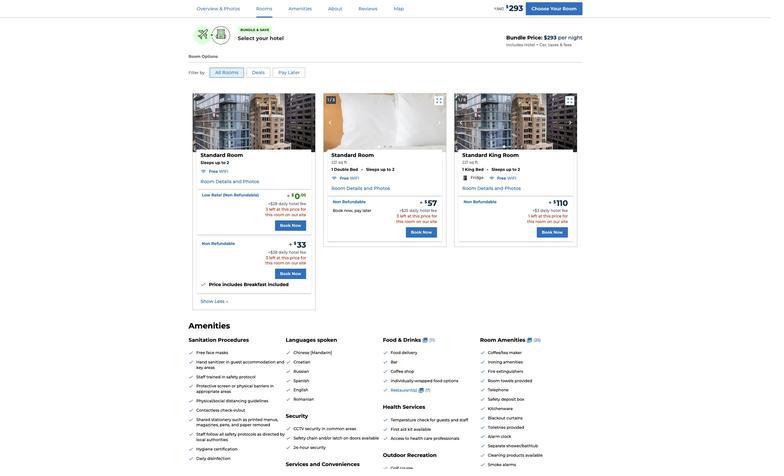Task type: describe. For each thing, give the bounding box(es) containing it.
photo carousel region for 57
[[324, 94, 446, 152]]

chinese
[[294, 351, 310, 356]]

health
[[383, 405, 401, 411]]

57
[[428, 199, 437, 208]]

(25) button
[[526, 338, 541, 344]]

pay later button
[[273, 68, 306, 78]]

fee for 57
[[431, 209, 437, 213]]

professionals
[[434, 437, 460, 442]]

reviews button
[[351, 0, 386, 18]]

sanitation
[[189, 337, 217, 344]]

spoken
[[317, 337, 337, 344]]

1 vertical spatial amenities
[[189, 322, 230, 331]]

$293
[[544, 35, 557, 41]]

includes
[[507, 42, 524, 47]]

on for 0
[[285, 213, 291, 218]]

hotel for 33
[[289, 250, 299, 255]]

book now button for 57
[[406, 227, 437, 238]]

map
[[394, 6, 404, 12]]

1 vertical spatial king
[[465, 167, 475, 172]]

on for 57
[[416, 219, 422, 224]]

[mandarin]
[[311, 351, 332, 356]]

now for 33
[[292, 272, 301, 277]]

and down '24-hour security'
[[310, 462, 320, 468]]

1 horizontal spatial services
[[403, 405, 425, 411]]

book for 110
[[542, 230, 553, 235]]

0 horizontal spatial details
[[216, 179, 232, 185]]

deals button
[[247, 68, 270, 78]]

site for 110
[[561, 219, 568, 224]]

for for 110
[[563, 214, 568, 219]]

110
[[557, 199, 568, 208]]

to inside standard king room 221 sq ft 1 king bed   •   sleeps up to 2
[[513, 167, 517, 172]]

3 for 57
[[397, 214, 399, 219]]

and/or
[[319, 436, 332, 441]]

free for sleeps up to 2
[[209, 169, 218, 174]]

2 horizontal spatial areas
[[346, 427, 356, 432]]

in/out
[[234, 408, 245, 413]]

+$28 daily hotel fee 3 left at this price for this room on our site for 0
[[266, 202, 306, 218]]

at for 57
[[408, 214, 412, 219]]

0
[[295, 192, 300, 201]]

non refundable for 110
[[464, 200, 497, 205]]

free for fridge
[[497, 176, 506, 181]]

map button
[[386, 0, 412, 18]]

2 vertical spatial available
[[526, 454, 543, 458]]

save
[[260, 28, 269, 32]]

languages
[[286, 337, 316, 344]]

staff
[[460, 418, 468, 423]]

filter
[[189, 70, 199, 75]]

later
[[288, 70, 300, 75]]

staff for staff follow all safety protocols as directed by local authorities
[[196, 433, 206, 437]]

up inside standard king room 221 sq ft 1 king bed   •   sleeps up to 2
[[506, 167, 512, 172]]

room options
[[189, 54, 218, 59]]

night
[[569, 35, 583, 41]]

1 horizontal spatial non refundable
[[333, 200, 366, 205]]

food delivery
[[391, 351, 418, 356]]

room inside standard room sleeps up to 2
[[227, 152, 243, 159]]

in for security
[[322, 427, 326, 432]]

free face masks
[[196, 351, 228, 356]]

24-hour security
[[294, 446, 326, 451]]

drinks
[[404, 337, 421, 344]]

site for 33
[[299, 261, 306, 266]]

site for 0
[[299, 213, 306, 218]]

0 vertical spatial security
[[305, 427, 321, 432]]

left for 33
[[269, 256, 276, 260]]

later
[[363, 208, 372, 213]]

chinese [mandarin]
[[294, 351, 332, 356]]

physical/social
[[196, 399, 225, 404]]

refundable for 110
[[473, 200, 497, 205]]

safety for safety chain and/or latch on doors available
[[294, 436, 306, 441]]

magazines,
[[196, 423, 219, 428]]

our for 110
[[554, 219, 560, 224]]

food for food & drinks
[[383, 337, 397, 344]]

filter by amenity region
[[189, 68, 308, 83]]

(11) button
[[421, 338, 435, 344]]

1 vertical spatial available
[[362, 436, 379, 441]]

go to image #1 image for 57
[[378, 146, 381, 148]]

accommodation
[[243, 360, 276, 365]]

our for 57
[[423, 219, 429, 224]]

our for 0
[[292, 213, 298, 218]]

options
[[444, 379, 459, 384]]

daily for 57
[[410, 209, 419, 213]]

2 horizontal spatial free wifi
[[497, 176, 517, 181]]

2 horizontal spatial wifi
[[508, 176, 517, 181]]

choose your room button
[[526, 2, 583, 15]]

details for 110
[[478, 186, 494, 192]]

book now button for 110
[[537, 227, 568, 238]]

filter by
[[189, 70, 205, 75]]

at for 110
[[539, 214, 543, 219]]

about
[[328, 6, 343, 12]]

russian
[[294, 370, 309, 374]]

sanitation procedures
[[189, 337, 249, 344]]

00
[[301, 193, 306, 198]]

cctv
[[294, 427, 304, 432]]

ft inside standard king room 221 sq ft 1 king bed   •   sleeps up to 2
[[475, 160, 478, 165]]

now for 110
[[554, 230, 563, 235]]

temperature
[[391, 418, 416, 423]]

1 image #1 image from the left
[[193, 94, 315, 152]]

1 horizontal spatial non
[[333, 200, 341, 205]]

and inside shared stationery such as printed menus, magazines, pens, and paper removed
[[231, 423, 239, 428]]

for for 57
[[432, 214, 437, 219]]

& for drinks
[[398, 337, 402, 344]]

book now, pay later
[[333, 208, 372, 213]]

sanitizer
[[208, 360, 225, 365]]

box
[[517, 398, 525, 402]]

overview & photos
[[197, 6, 240, 12]]

9
[[464, 97, 466, 102]]

now,
[[344, 208, 354, 213]]

shop
[[405, 370, 414, 374]]

staff trained in safety protocol
[[196, 375, 256, 380]]

1 horizontal spatial refundable
[[342, 200, 366, 205]]

wifi for refundable
[[350, 176, 359, 181]]

2 horizontal spatial amenities
[[498, 337, 526, 344]]

and down standard king room 221 sq ft 1 king bed   •   sleeps up to 2
[[495, 186, 504, 192]]

food for food delivery
[[391, 351, 401, 356]]

0 horizontal spatial room details and photos
[[201, 179, 259, 185]]

telephone
[[488, 388, 509, 393]]

now for 0
[[292, 223, 301, 228]]

book now for 33
[[280, 272, 301, 277]]

2 inside standard king room 221 sq ft 1 king bed   •   sleeps up to 2
[[518, 167, 520, 172]]

bundle price: $293 per night includes hotel + car, taxes & fees
[[507, 35, 583, 47]]

book now for 0
[[280, 223, 301, 228]]

1 horizontal spatial non refundable button
[[333, 200, 366, 205]]

ironing amenities
[[488, 360, 523, 365]]

protocols
[[238, 433, 256, 437]]

as inside shared stationery such as printed menus, magazines, pens, and paper removed
[[243, 418, 247, 423]]

sq inside the standard room 221 sq ft 1 double bed   •   sleeps up to 2
[[339, 160, 343, 165]]

now for 57
[[423, 230, 432, 235]]

+$28 for 33
[[268, 250, 278, 255]]

non refundable button for 33
[[202, 241, 235, 247]]

go to image #1 image for 110
[[503, 146, 506, 148]]

room for 57
[[405, 219, 415, 224]]

included
[[268, 282, 289, 288]]

room inside button
[[563, 6, 577, 12]]

per
[[558, 35, 567, 41]]

staff follow all safety protocols as directed by local authorities
[[196, 433, 285, 443]]

individually-
[[391, 379, 415, 384]]

sq inside standard king room 221 sq ft 1 king bed   •   sleeps up to 2
[[470, 160, 474, 165]]

at for 33
[[277, 256, 281, 260]]

340
[[497, 6, 504, 11]]

fire extinguishers
[[488, 370, 524, 374]]

(11)
[[430, 338, 435, 343]]

& inside bundle price: $293 per night includes hotel + car, taxes & fees
[[560, 42, 563, 47]]

go to image #2 image for 57
[[384, 146, 386, 148]]

products
[[507, 454, 525, 458]]

free for 221
[[340, 176, 349, 181]]

hand sanitizer in guest accommodation and key areas
[[196, 360, 284, 371]]

certification
[[214, 447, 238, 452]]

standard inside standard room sleeps up to 2
[[201, 152, 226, 159]]

fee for 0
[[300, 202, 306, 207]]

to inside standard room sleeps up to 2
[[222, 160, 226, 165]]

food & drinks
[[383, 337, 421, 344]]

+$25
[[400, 209, 409, 213]]

safety for all
[[225, 433, 237, 437]]

face
[[206, 351, 214, 356]]

$ for 0
[[292, 193, 294, 198]]

fee for 33
[[300, 250, 306, 255]]

room for 110
[[536, 219, 546, 224]]

check-
[[221, 408, 234, 413]]

alarms
[[503, 463, 516, 468]]

left for 110
[[531, 214, 538, 219]]

overview
[[197, 6, 218, 12]]

0 horizontal spatial room details and photos button
[[201, 179, 259, 185]]

24-
[[294, 446, 300, 451]]

protective screen or physical barriers in appropriate areas
[[196, 384, 274, 395]]

our for 33
[[292, 261, 298, 266]]

hygiene certification
[[196, 447, 238, 452]]

disinfection
[[207, 457, 231, 462]]

in for sanitizer
[[226, 360, 230, 365]]

3 for 33
[[266, 256, 268, 260]]

safety for safety deposit box
[[488, 398, 500, 402]]

room inside standard king room 221 sq ft 1 king bed   •   sleeps up to 2
[[503, 152, 519, 159]]

double
[[334, 167, 349, 172]]

standard for 110
[[463, 152, 488, 159]]

rooms inside button
[[256, 6, 272, 12]]

breakfast
[[244, 282, 267, 288]]

curtains
[[507, 416, 523, 421]]

coffee/tea maker
[[488, 351, 522, 356]]

includes
[[222, 282, 243, 288]]

menus,
[[264, 418, 278, 423]]

non refundable button for 110
[[464, 200, 497, 205]]

(7)
[[426, 388, 431, 393]]

image #1 image for 110
[[455, 94, 577, 152]]

security
[[286, 414, 308, 420]]

daily for 0
[[279, 202, 288, 207]]

standard room 221 sq ft 1 double bed   •   sleeps up to 2
[[332, 152, 395, 172]]



Task type: vqa. For each thing, say whether or not it's contained in the screenshot.
the bottommost the person
no



Task type: locate. For each thing, give the bounding box(es) containing it.
on inside +$25 daily hotel fee 3 left at this price for this room on our site
[[416, 219, 422, 224]]

standard for 57
[[332, 152, 357, 159]]

individually-wrapped food options
[[391, 379, 459, 384]]

1 horizontal spatial bundle
[[507, 35, 526, 41]]

safety chain and/or latch on doors available
[[294, 436, 379, 441]]

3 for 0
[[266, 207, 268, 212]]

croatian
[[294, 360, 311, 365]]

1 staff from the top
[[196, 375, 206, 380]]

go to image #2 image for 110
[[509, 146, 511, 148]]

low rate! (non refundable)
[[202, 193, 259, 198]]

2 horizontal spatial non refundable
[[464, 200, 497, 205]]

price inside +$25 daily hotel fee 3 left at this price for this room on our site
[[421, 214, 431, 219]]

as inside staff follow all safety protocols as directed by local authorities
[[257, 433, 262, 437]]

room details and photos up the low rate! (non refundable) on the top
[[201, 179, 259, 185]]

photos
[[224, 6, 240, 12], [243, 179, 259, 185], [374, 186, 390, 192], [505, 186, 521, 192]]

2 inside standard room sleeps up to 2
[[227, 160, 229, 165]]

0 horizontal spatial amenities
[[189, 322, 230, 331]]

free down "double"
[[340, 176, 349, 181]]

2 horizontal spatial image #1 image
[[455, 94, 577, 152]]

book now button down +$25 daily hotel fee 3 left at this price for this room on our site
[[406, 227, 437, 238]]

price inside +$3 daily hotel fee 1 left at this price for this room on our site
[[552, 214, 562, 219]]

1 +$28 from the top
[[268, 202, 278, 207]]

to inside the standard room 221 sq ft 1 double bed   •   sleeps up to 2
[[387, 167, 391, 172]]

0 horizontal spatial non
[[202, 241, 210, 246]]

recreation
[[407, 453, 437, 459]]

1 vertical spatial safety
[[225, 433, 237, 437]]

0 vertical spatial food
[[383, 337, 397, 344]]

1 vertical spatial as
[[257, 433, 262, 437]]

coffee shop
[[391, 370, 414, 374]]

conveniences
[[322, 462, 360, 468]]

shared stationery such as printed menus, magazines, pens, and paper removed
[[196, 418, 278, 428]]

areas down sanitizer
[[204, 366, 215, 371]]

& left the save
[[257, 28, 259, 32]]

2 +$28 daily hotel fee 3 left at this price for this room on our site from the top
[[266, 250, 306, 266]]

& inside bundle & save select your hotel
[[257, 28, 259, 32]]

$ left the 340
[[495, 7, 496, 10]]

0 horizontal spatial rooms
[[222, 70, 239, 75]]

book now button for 33
[[275, 269, 306, 279]]

show
[[201, 299, 213, 305]]

0 vertical spatial by
[[200, 70, 205, 75]]

$ inside $ 0 . 00
[[292, 193, 294, 198]]

2 sq from the left
[[470, 160, 474, 165]]

1 horizontal spatial sq
[[470, 160, 474, 165]]

1 vertical spatial +$28
[[268, 250, 278, 255]]

toiletries
[[488, 426, 506, 430]]

pay
[[279, 70, 287, 75]]

rooms inside "button"
[[222, 70, 239, 75]]

details for 57
[[347, 186, 363, 192]]

1 go to image #3 image from the left
[[390, 146, 392, 148]]

security up "chain"
[[305, 427, 321, 432]]

book now button for 0
[[275, 221, 306, 231]]

for down $ 0 . 00
[[301, 207, 306, 212]]

0 vertical spatial king
[[489, 152, 502, 159]]

low rate! (non refundable) button
[[202, 193, 259, 198]]

and up later
[[364, 186, 373, 192]]

daily for 33
[[279, 250, 288, 255]]

free wifi down standard king room 221 sq ft 1 king bed   •   sleeps up to 2
[[497, 176, 517, 181]]

1 inside +$3 daily hotel fee 1 left at this price for this room on our site
[[529, 214, 530, 219]]

2 staff from the top
[[196, 433, 206, 437]]

daily for 110
[[541, 209, 550, 213]]

1 horizontal spatial go to image #1 image
[[503, 146, 506, 148]]

chain
[[307, 436, 318, 441]]

go to image #5 image
[[527, 146, 528, 147]]

areas for sanitizer
[[204, 366, 215, 371]]

/ for 57
[[330, 97, 332, 102]]

price for 33
[[290, 256, 300, 260]]

and
[[233, 179, 242, 185], [364, 186, 373, 192], [495, 186, 504, 192], [277, 360, 284, 365], [451, 418, 459, 423], [231, 423, 239, 428], [310, 462, 320, 468]]

left inside +$3 daily hotel fee 1 left at this price for this room on our site
[[531, 214, 538, 219]]

now down +$3 daily hotel fee 1 left at this price for this room on our site at the top right of page
[[554, 230, 563, 235]]

food up bar
[[391, 351, 401, 356]]

on for 33
[[285, 261, 291, 266]]

services up the check
[[403, 405, 425, 411]]

up inside standard room sleeps up to 2
[[215, 160, 220, 165]]

directed
[[263, 433, 279, 437]]

site down $ 0 . 00
[[299, 213, 306, 218]]

0 vertical spatial services
[[403, 405, 425, 411]]

& for save
[[257, 28, 259, 32]]

car,
[[540, 42, 548, 47]]

in right barriers
[[270, 384, 274, 389]]

1 vertical spatial by
[[280, 433, 285, 437]]

1 vertical spatial services
[[286, 462, 309, 468]]

tab list
[[189, 0, 412, 18]]

book for 33
[[280, 272, 291, 277]]

1 vertical spatial +
[[537, 42, 539, 47]]

3 inside the photo carousel region
[[333, 97, 335, 102]]

0 horizontal spatial +
[[211, 32, 214, 38]]

2 vertical spatial areas
[[346, 427, 356, 432]]

1
[[328, 97, 329, 102], [459, 97, 460, 102], [332, 167, 333, 172], [463, 167, 464, 172], [529, 214, 530, 219]]

fees
[[564, 42, 572, 47]]

0 vertical spatial as
[[243, 418, 247, 423]]

+$28 daily hotel fee 3 left at this price for this room on our site down 0
[[266, 202, 306, 218]]

1 vertical spatial bundle
[[507, 35, 526, 41]]

2 / from the left
[[461, 97, 463, 102]]

go to image #2 image
[[384, 146, 386, 148], [509, 146, 511, 148]]

fee inside +$25 daily hotel fee 3 left at this price for this room on our site
[[431, 209, 437, 213]]

staff down key
[[196, 375, 206, 380]]

$ left 110
[[554, 200, 556, 204]]

room details and photos button down fridge
[[463, 186, 521, 192]]

0 horizontal spatial photo carousel region
[[324, 94, 446, 152]]

room towels provided
[[488, 379, 533, 384]]

common
[[327, 427, 345, 432]]

0 horizontal spatial available
[[362, 436, 379, 441]]

book now up included
[[280, 272, 301, 277]]

standard inside standard king room 221 sq ft 1 king bed   •   sleeps up to 2
[[463, 152, 488, 159]]

sq up "double"
[[339, 160, 343, 165]]

fee down 110
[[562, 209, 568, 213]]

33
[[297, 240, 306, 250]]

$ 340 $ 293
[[495, 3, 523, 13]]

1 horizontal spatial up
[[381, 167, 386, 172]]

$ left 57 in the right of the page
[[425, 200, 427, 204]]

image #1 image for 57
[[324, 94, 446, 152]]

room details and photos button for 110
[[463, 186, 521, 192]]

1 vertical spatial safety
[[294, 436, 306, 441]]

for down 57 in the right of the page
[[432, 214, 437, 219]]

1 horizontal spatial 2
[[392, 167, 395, 172]]

site inside +$3 daily hotel fee 1 left at this price for this room on our site
[[561, 219, 568, 224]]

bundle & save select your hotel
[[238, 28, 284, 42]]

safety inside staff follow all safety protocols as directed by local authorities
[[225, 433, 237, 437]]

& inside button
[[220, 6, 223, 12]]

photo carousel region for 110
[[455, 94, 577, 152]]

refundable for 33
[[211, 241, 235, 246]]

1 sq from the left
[[339, 160, 343, 165]]

our down $ 33
[[292, 261, 298, 266]]

for for 33
[[301, 256, 306, 260]]

left
[[269, 207, 276, 212], [400, 214, 407, 219], [531, 214, 538, 219], [269, 256, 276, 260]]

safety for in
[[227, 375, 238, 380]]

2 horizontal spatial non refundable button
[[464, 200, 497, 205]]

0 horizontal spatial by
[[200, 70, 205, 75]]

areas for screen
[[221, 390, 231, 395]]

by right directed
[[280, 433, 285, 437]]

book now up $ 33
[[280, 223, 301, 228]]

bundle inside bundle & save select your hotel
[[241, 28, 256, 32]]

$ right the 340
[[506, 4, 509, 9]]

1 go to image #1 image from the left
[[378, 146, 381, 148]]

king
[[489, 152, 502, 159], [465, 167, 475, 172]]

2 ft from the left
[[475, 160, 478, 165]]

and down "such"
[[231, 423, 239, 428]]

now down $ 33
[[292, 272, 301, 277]]

0 vertical spatial safety
[[227, 375, 238, 380]]

alarm clock
[[488, 435, 512, 440]]

go to image #3 image
[[390, 146, 392, 148], [515, 146, 517, 148]]

as down removed
[[257, 433, 262, 437]]

free up "hand"
[[196, 351, 205, 356]]

1 horizontal spatial areas
[[221, 390, 231, 395]]

2 go to image #3 image from the left
[[515, 146, 517, 148]]

1 inside the standard room 221 sq ft 1 double bed   •   sleeps up to 2
[[332, 167, 333, 172]]

ft up "double"
[[344, 160, 347, 165]]

room inside the standard room 221 sq ft 1 double bed   •   sleeps up to 2
[[358, 152, 374, 159]]

details up book now, pay later
[[347, 186, 363, 192]]

fee inside +$3 daily hotel fee 1 left at this price for this room on our site
[[562, 209, 568, 213]]

food
[[434, 379, 443, 384]]

0 vertical spatial staff
[[196, 375, 206, 380]]

hotel for 57
[[420, 209, 430, 213]]

key
[[196, 366, 203, 371]]

printed
[[248, 418, 263, 423]]

all
[[215, 70, 221, 75]]

0 vertical spatial available
[[414, 427, 431, 432]]

1 vertical spatial food
[[391, 351, 401, 356]]

& right overview
[[220, 6, 223, 12]]

site inside +$25 daily hotel fee 3 left at this price for this room on our site
[[430, 219, 437, 224]]

0 horizontal spatial areas
[[204, 366, 215, 371]]

rooms right all
[[222, 70, 239, 75]]

1 photo carousel region from the left
[[324, 94, 446, 152]]

price for 57
[[421, 214, 431, 219]]

details up (non
[[216, 179, 232, 185]]

fee for 110
[[562, 209, 568, 213]]

blackout curtains
[[488, 416, 523, 421]]

wifi down standard king room 221 sq ft 1 king bed   •   sleeps up to 2
[[508, 176, 517, 181]]

and inside hand sanitizer in guest accommodation and key areas
[[277, 360, 284, 365]]

/ for 110
[[461, 97, 463, 102]]

$ for 340
[[495, 7, 496, 10]]

0 horizontal spatial go to image #2 image
[[384, 146, 386, 148]]

and left staff
[[451, 418, 459, 423]]

3 inside +$25 daily hotel fee 3 left at this price for this room on our site
[[397, 214, 399, 219]]

1 standard from the left
[[201, 152, 226, 159]]

1 horizontal spatial by
[[280, 433, 285, 437]]

221 inside standard king room 221 sq ft 1 king bed   •   sleeps up to 2
[[463, 160, 469, 165]]

tab list containing overview & photos
[[189, 0, 412, 18]]

0 horizontal spatial refundable
[[211, 241, 235, 246]]

our down 0
[[292, 213, 298, 218]]

left for 0
[[269, 207, 276, 212]]

details down fridge
[[478, 186, 494, 192]]

staff for staff trained in safety protocol
[[196, 375, 206, 380]]

room for 0
[[274, 213, 284, 218]]

food up food delivery at the bottom right of page
[[383, 337, 397, 344]]

1 horizontal spatial /
[[461, 97, 463, 102]]

go to image #3 image left go to image #4
[[515, 146, 517, 148]]

services and conveniences
[[286, 462, 360, 468]]

1 horizontal spatial go to image #2 image
[[509, 146, 511, 148]]

by inside staff follow all safety protocols as directed by local authorities
[[280, 433, 285, 437]]

our inside +$25 daily hotel fee 3 left at this price for this room on our site
[[423, 219, 429, 224]]

wifi
[[219, 169, 228, 174], [350, 176, 359, 181], [508, 176, 517, 181]]

guidelines
[[248, 399, 268, 404]]

safety down cctv
[[294, 436, 306, 441]]

hotel inside +$25 daily hotel fee 3 left at this price for this room on our site
[[420, 209, 430, 213]]

0 horizontal spatial go to image #3 image
[[390, 146, 392, 148]]

1 vertical spatial staff
[[196, 433, 206, 437]]

0 horizontal spatial king
[[465, 167, 475, 172]]

1 ft from the left
[[344, 160, 347, 165]]

bundle inside bundle price: $293 per night includes hotel + car, taxes & fees
[[507, 35, 526, 41]]

available right doors at the bottom
[[362, 436, 379, 441]]

for inside +$25 daily hotel fee 3 left at this price for this room on our site
[[432, 214, 437, 219]]

up
[[215, 160, 220, 165], [381, 167, 386, 172], [506, 167, 512, 172]]

at inside +$3 daily hotel fee 1 left at this price for this room on our site
[[539, 214, 543, 219]]

bundle up select at the top of the page
[[241, 28, 256, 32]]

standard inside the standard room 221 sq ft 1 double bed   •   sleeps up to 2
[[332, 152, 357, 159]]

2 horizontal spatial details
[[478, 186, 494, 192]]

safety up or
[[227, 375, 238, 380]]

image #1 image
[[193, 94, 315, 152], [324, 94, 446, 152], [455, 94, 577, 152]]

choose
[[532, 6, 550, 12]]

+$28 for 0
[[268, 202, 278, 207]]

low
[[202, 193, 210, 198]]

follow
[[207, 433, 219, 437]]

physical/social distancing guidelines
[[196, 399, 268, 404]]

+$3 daily hotel fee 1 left at this price for this room on our site
[[527, 209, 568, 224]]

room details and photos up pay
[[332, 186, 390, 192]]

about button
[[321, 0, 350, 18]]

standard up sleeps
[[201, 152, 226, 159]]

our inside +$3 daily hotel fee 1 left at this price for this room on our site
[[554, 219, 560, 224]]

outdoor
[[383, 453, 406, 459]]

3 standard from the left
[[463, 152, 488, 159]]

free wifi for refundable
[[340, 176, 359, 181]]

0 vertical spatial provided
[[515, 379, 533, 384]]

$ for 33
[[294, 241, 297, 246]]

ft inside the standard room 221 sq ft 1 double bed   •   sleeps up to 2
[[344, 160, 347, 165]]

room details and photos button up the low rate! (non refundable) on the top
[[201, 179, 259, 185]]

site for 57
[[430, 219, 437, 224]]

smoke
[[488, 463, 502, 468]]

$ left 0
[[292, 193, 294, 198]]

2 horizontal spatial available
[[526, 454, 543, 458]]

go to image #3 image for 57
[[390, 146, 392, 148]]

1 horizontal spatial available
[[414, 427, 431, 432]]

for down 110
[[563, 214, 568, 219]]

available down shower/bathtub
[[526, 454, 543, 458]]

separate
[[488, 444, 506, 449]]

in
[[226, 360, 230, 365], [222, 375, 226, 380], [270, 384, 274, 389], [322, 427, 326, 432]]

cctv security in common areas
[[294, 427, 356, 432]]

1 horizontal spatial details
[[347, 186, 363, 192]]

provided down curtains
[[507, 426, 525, 430]]

1 / from the left
[[330, 97, 332, 102]]

reviews
[[359, 6, 378, 12]]

free wifi down standard room sleeps up to 2
[[209, 169, 228, 174]]

on for 110
[[547, 219, 553, 224]]

site down 110
[[561, 219, 568, 224]]

provided right 'towels'
[[515, 379, 533, 384]]

1 go to image #2 image from the left
[[384, 146, 386, 148]]

wifi down the standard room 221 sq ft 1 double bed   •   sleeps up to 2
[[350, 176, 359, 181]]

2 221 from the left
[[463, 160, 469, 165]]

1 horizontal spatial king
[[489, 152, 502, 159]]

1 +$28 daily hotel fee 3 left at this price for this room on our site from the top
[[266, 202, 306, 218]]

0 horizontal spatial as
[[243, 418, 247, 423]]

1 horizontal spatial standard
[[332, 152, 357, 159]]

0 horizontal spatial non refundable
[[202, 241, 235, 246]]

security down "chain"
[[310, 446, 326, 451]]

2 horizontal spatial up
[[506, 167, 512, 172]]

areas inside hand sanitizer in guest accommodation and key areas
[[204, 366, 215, 371]]

deposit
[[501, 398, 516, 402]]

in left guest
[[226, 360, 230, 365]]

this
[[282, 207, 289, 212], [266, 213, 273, 218], [413, 214, 420, 219], [544, 214, 551, 219], [396, 219, 404, 224], [527, 219, 535, 224], [282, 256, 289, 260], [266, 261, 273, 266]]

2 inside the standard room 221 sq ft 1 double bed   •   sleeps up to 2
[[392, 167, 395, 172]]

0 horizontal spatial services
[[286, 462, 309, 468]]

at for 0
[[277, 207, 281, 212]]

book now button up included
[[275, 269, 306, 279]]

daily inside +$3 daily hotel fee 1 left at this price for this room on our site
[[541, 209, 550, 213]]

free down standard king room 221 sq ft 1 king bed   •   sleeps up to 2
[[497, 176, 506, 181]]

guest
[[231, 360, 242, 365]]

1 vertical spatial rooms
[[222, 70, 239, 75]]

0 horizontal spatial standard
[[201, 152, 226, 159]]

wifi down standard room sleeps up to 2
[[219, 169, 228, 174]]

hotel for 0
[[289, 202, 299, 207]]

1 horizontal spatial rooms
[[256, 6, 272, 12]]

rate!
[[212, 193, 222, 198]]

2 horizontal spatial non
[[464, 200, 472, 205]]

book now for 57
[[411, 230, 432, 235]]

standard up fridge
[[463, 152, 488, 159]]

go to image #2 image up the standard room 221 sq ft 1 double bed   •   sleeps up to 2
[[384, 146, 386, 148]]

2 image #1 image from the left
[[324, 94, 446, 152]]

$ inside $ 33
[[294, 241, 297, 246]]

areas inside 'protective screen or physical barriers in appropriate areas'
[[221, 390, 231, 395]]

1 horizontal spatial go to image #3 image
[[515, 146, 517, 148]]

0 horizontal spatial 2
[[227, 160, 229, 165]]

up inside the standard room 221 sq ft 1 double bed   •   sleeps up to 2
[[381, 167, 386, 172]]

221 inside the standard room 221 sq ft 1 double bed   •   sleeps up to 2
[[332, 160, 338, 165]]

price for 0
[[290, 207, 300, 212]]

for right the check
[[430, 418, 436, 423]]

staff inside staff follow all safety protocols as directed by local authorities
[[196, 433, 206, 437]]

romanian
[[294, 398, 314, 402]]

+$3
[[533, 209, 540, 213]]

non refundable
[[333, 200, 366, 205], [464, 200, 497, 205], [202, 241, 235, 246]]

non for 110
[[464, 200, 472, 205]]

left inside +$25 daily hotel fee 3 left at this price for this room on our site
[[400, 214, 407, 219]]

all rooms
[[215, 70, 239, 75]]

bundle for &
[[241, 28, 256, 32]]

at inside +$25 daily hotel fee 3 left at this price for this room on our site
[[408, 214, 412, 219]]

by right filter
[[200, 70, 205, 75]]

0 horizontal spatial up
[[215, 160, 220, 165]]

0 horizontal spatial safety
[[294, 436, 306, 441]]

price down $ 33
[[290, 256, 300, 260]]

in up and/or
[[322, 427, 326, 432]]

hotel down $ 57
[[420, 209, 430, 213]]

in inside hand sanitizer in guest accommodation and key areas
[[226, 360, 230, 365]]

room details and photos button up pay
[[332, 186, 390, 192]]

our
[[292, 213, 298, 218], [423, 219, 429, 224], [554, 219, 560, 224], [292, 261, 298, 266]]

by inside region
[[200, 70, 205, 75]]

1 vertical spatial provided
[[507, 426, 525, 430]]

room details and photos for 110
[[463, 186, 521, 192]]

cleaning products available
[[488, 454, 543, 458]]

our down the $ 110
[[554, 219, 560, 224]]

on inside +$3 daily hotel fee 1 left at this price for this room on our site
[[547, 219, 553, 224]]

0 horizontal spatial ft
[[344, 160, 347, 165]]

0 vertical spatial rooms
[[256, 6, 272, 12]]

go to image #4 image
[[521, 146, 523, 148]]

0 vertical spatial areas
[[204, 366, 215, 371]]

staff up local
[[196, 433, 206, 437]]

1 inside standard king room 221 sq ft 1 king bed   •   sleeps up to 2
[[463, 167, 464, 172]]

1 vertical spatial +$28 daily hotel fee 3 left at this price for this room on our site
[[266, 250, 306, 266]]

0 vertical spatial +
[[211, 32, 214, 38]]

room for 33
[[274, 261, 284, 266]]

physical
[[237, 384, 253, 389]]

room
[[274, 213, 284, 218], [405, 219, 415, 224], [536, 219, 546, 224], [274, 261, 284, 266]]

standard up "double"
[[332, 152, 357, 159]]

site down 33
[[299, 261, 306, 266]]

hotel right "your"
[[270, 35, 284, 42]]

price for 110
[[552, 214, 562, 219]]

$ for 57
[[425, 200, 427, 204]]

fee down 33
[[300, 250, 306, 255]]

2 standard from the left
[[332, 152, 357, 159]]

room inside +$25 daily hotel fee 3 left at this price for this room on our site
[[405, 219, 415, 224]]

extinguishers
[[497, 370, 524, 374]]

access
[[391, 437, 404, 442]]

amenities
[[504, 360, 523, 365]]

0 horizontal spatial sq
[[339, 160, 343, 165]]

go to image #3 image for 110
[[515, 146, 517, 148]]

health
[[411, 437, 423, 442]]

free wifi for rate!
[[209, 169, 228, 174]]

rooms up the save
[[256, 6, 272, 12]]

bundle for price:
[[507, 35, 526, 41]]

room details and photos button for 57
[[332, 186, 390, 192]]

left for 57
[[400, 214, 407, 219]]

0 vertical spatial safety
[[488, 398, 500, 402]]

non for 33
[[202, 241, 210, 246]]

0 horizontal spatial /
[[330, 97, 332, 102]]

0 horizontal spatial non refundable button
[[202, 241, 235, 247]]

food
[[383, 337, 397, 344], [391, 351, 401, 356]]

amenities inside the amenities button
[[289, 6, 312, 12]]

2 horizontal spatial standard
[[463, 152, 488, 159]]

photos inside button
[[224, 6, 240, 12]]

3 image #1 image from the left
[[455, 94, 577, 152]]

areas up doors at the bottom
[[346, 427, 356, 432]]

for down 33
[[301, 256, 306, 260]]

2 photo carousel region from the left
[[455, 94, 577, 152]]

0 vertical spatial +$28
[[268, 202, 278, 207]]

1 vertical spatial security
[[310, 446, 326, 451]]

2 horizontal spatial room details and photos
[[463, 186, 521, 192]]

areas down screen
[[221, 390, 231, 395]]

photo carousel region
[[324, 94, 446, 152], [455, 94, 577, 152]]

+ up options
[[211, 32, 214, 38]]

$ 33
[[294, 240, 306, 250]]

2 +$28 from the top
[[268, 250, 278, 255]]

1 horizontal spatial 221
[[463, 160, 469, 165]]

room details and photos for 57
[[332, 186, 390, 192]]

1 horizontal spatial ft
[[475, 160, 478, 165]]

+ left car,
[[537, 42, 539, 47]]

hotel for 110
[[551, 209, 561, 213]]

daily inside +$25 daily hotel fee 3 left at this price for this room on our site
[[410, 209, 419, 213]]

2 horizontal spatial 2
[[518, 167, 520, 172]]

+ inside bundle price: $293 per night includes hotel + car, taxes & fees
[[537, 42, 539, 47]]

non refundable for 33
[[202, 241, 235, 246]]

blackout
[[488, 416, 506, 421]]

2 go to image #1 image from the left
[[503, 146, 506, 148]]

for for 0
[[301, 207, 306, 212]]

book now for 110
[[542, 230, 563, 235]]

1 horizontal spatial room details and photos
[[332, 186, 390, 192]]

room details and photos down fridge
[[463, 186, 521, 192]]

1 horizontal spatial free wifi
[[340, 176, 359, 181]]

$ for 110
[[554, 200, 556, 204]]

details
[[216, 179, 232, 185], [347, 186, 363, 192], [478, 186, 494, 192]]

0 horizontal spatial bundle
[[241, 28, 256, 32]]

pens,
[[220, 423, 230, 428]]

coffee
[[391, 370, 404, 374]]

and up the low rate! (non refundable) on the top
[[233, 179, 242, 185]]

+$28 daily hotel fee 3 left at this price for this room on our site down $ 33
[[266, 250, 306, 266]]

$ left 33
[[294, 241, 297, 246]]

safety down telephone at bottom
[[488, 398, 500, 402]]

& for photos
[[220, 6, 223, 12]]

for inside +$3 daily hotel fee 1 left at this price for this room on our site
[[563, 214, 568, 219]]

in up screen
[[222, 375, 226, 380]]

+$25 daily hotel fee 3 left at this price for this room on our site
[[396, 209, 437, 224]]

stationery
[[211, 418, 231, 423]]

safety right all
[[225, 433, 237, 437]]

first aid kit available
[[391, 427, 431, 432]]

book for 57
[[411, 230, 422, 235]]

price down 0
[[290, 207, 300, 212]]

hotel down $ 33
[[289, 250, 299, 255]]

room inside +$3 daily hotel fee 1 left at this price for this room on our site
[[536, 219, 546, 224]]

1 horizontal spatial photo carousel region
[[455, 94, 577, 152]]

$ inside the $ 110
[[554, 200, 556, 204]]

1 horizontal spatial safety
[[488, 398, 500, 402]]

hotel inside bundle & save select your hotel
[[270, 35, 284, 42]]

0 horizontal spatial image #1 image
[[193, 94, 315, 152]]

2 vertical spatial amenities
[[498, 337, 526, 344]]

hotel inside +$3 daily hotel fee 1 left at this price for this room on our site
[[551, 209, 561, 213]]

0 horizontal spatial 221
[[332, 160, 338, 165]]

fee down 57 in the right of the page
[[431, 209, 437, 213]]

price down the $ 110
[[552, 214, 562, 219]]

2 go to image #2 image from the left
[[509, 146, 511, 148]]

1 221 from the left
[[332, 160, 338, 165]]

$ inside $ 57
[[425, 200, 427, 204]]

go to image #1 image
[[378, 146, 381, 148], [503, 146, 506, 148]]

doors
[[350, 436, 361, 441]]

go to image #1 image left go to image #4
[[503, 146, 506, 148]]

areas
[[204, 366, 215, 371], [221, 390, 231, 395], [346, 427, 356, 432]]

temperature check for guests and staff
[[391, 418, 468, 423]]

book now button up $ 33
[[275, 221, 306, 231]]

1 vertical spatial areas
[[221, 390, 231, 395]]

wifi for rate!
[[219, 169, 228, 174]]

in inside 'protective screen or physical barriers in appropriate areas'
[[270, 384, 274, 389]]

& left fees
[[560, 42, 563, 47]]

book now down +$3 daily hotel fee 1 left at this price for this room on our site at the top right of page
[[542, 230, 563, 235]]



